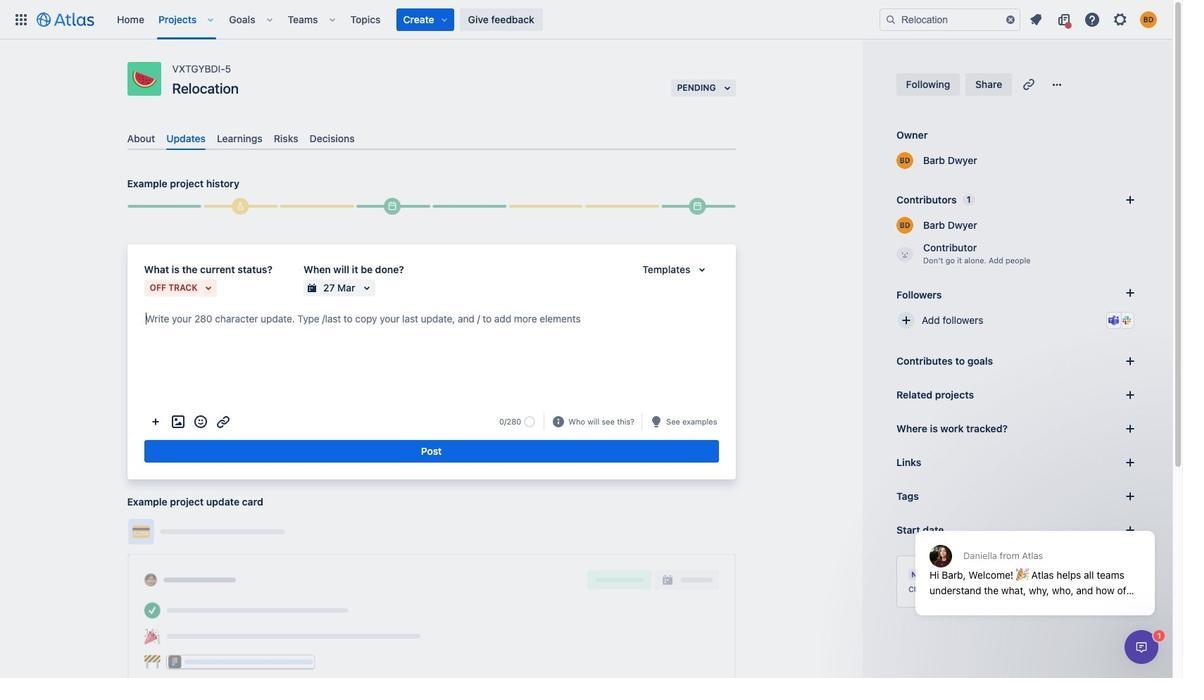Task type: locate. For each thing, give the bounding box(es) containing it.
banner
[[0, 0, 1173, 39]]

dialog
[[909, 497, 1163, 626], [1125, 631, 1159, 664]]

0 vertical spatial dialog
[[909, 497, 1163, 626]]

msteams logo showing  channels are connected to this project image
[[1109, 315, 1120, 326]]

None search field
[[880, 8, 1021, 31]]

help image
[[1084, 11, 1101, 28]]

slack logo showing nan channels are connected to this project image
[[1122, 315, 1133, 326]]

close banner image
[[1116, 568, 1127, 579]]

add a follower image
[[1122, 285, 1139, 302]]

tab list
[[122, 127, 742, 150]]

Main content area, start typing to enter text. text field
[[144, 311, 719, 333]]



Task type: vqa. For each thing, say whether or not it's contained in the screenshot.
the leftmost Settings image
no



Task type: describe. For each thing, give the bounding box(es) containing it.
more actions image
[[147, 414, 164, 431]]

insert link image
[[215, 414, 231, 431]]

Search field
[[880, 8, 1021, 31]]

insert emoji image
[[192, 414, 209, 431]]

1 vertical spatial dialog
[[1125, 631, 1159, 664]]

add files, videos, or images image
[[169, 414, 186, 431]]

top element
[[8, 0, 880, 39]]

add follower image
[[898, 312, 915, 329]]

search image
[[886, 14, 897, 25]]

clear search session image
[[1005, 14, 1017, 25]]



